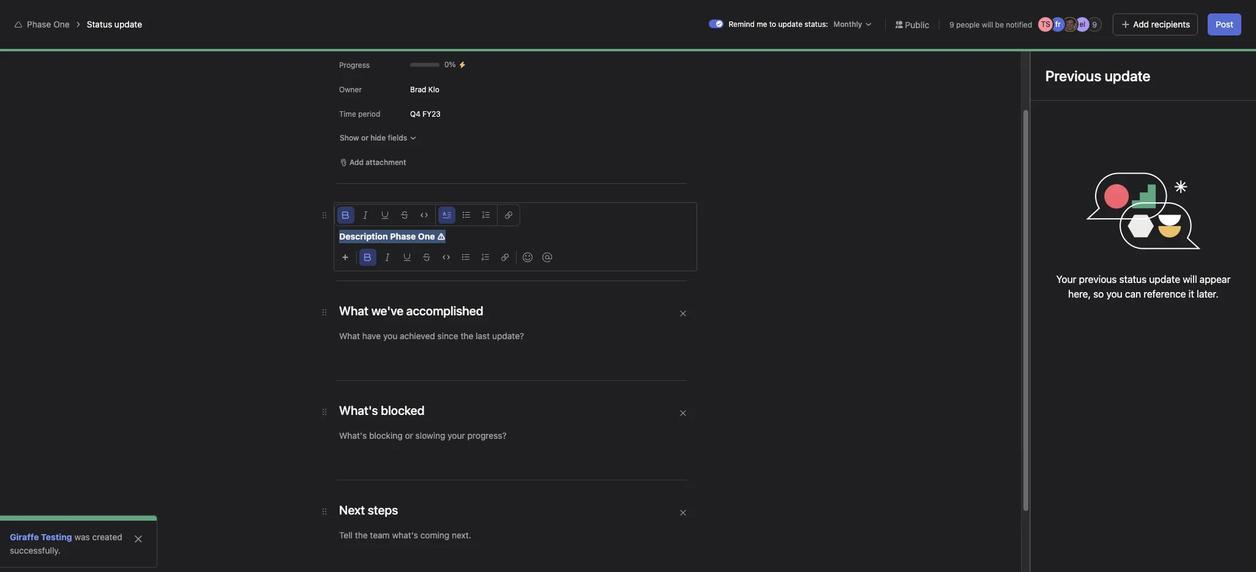 Task type: locate. For each thing, give the bounding box(es) containing it.
paragraph image
[[442, 211, 452, 220]]

0 vertical spatial underline image
[[381, 212, 389, 219]]

on
[[442, 182, 453, 193]]

0 horizontal spatial goals
[[260, 38, 281, 48]]

0 vertical spatial remove section image
[[679, 310, 687, 318]]

goals for workspace
[[260, 38, 281, 48]]

0 vertical spatial goals
[[260, 38, 281, 48]]

link image down the at
[[505, 212, 512, 219]]

2 remove section image from the top
[[679, 410, 687, 417]]

1 horizontal spatial italics image
[[384, 254, 391, 261]]

remove section image
[[679, 510, 687, 517]]

0 vertical spatial one
[[53, 19, 70, 29]]

numbered list image left emoji image
[[482, 254, 489, 261]]

1 remove section image from the top
[[679, 310, 687, 318]]

remind
[[729, 20, 755, 29]]

1 horizontal spatial update
[[778, 20, 803, 29]]

code image
[[421, 212, 428, 219], [443, 254, 450, 261]]

goals left the 'team'
[[260, 38, 281, 48]]

0 vertical spatial bulleted list image
[[463, 212, 470, 219]]

bulleted list image right paragraph image
[[463, 212, 470, 219]]

0 horizontal spatial update
[[114, 19, 142, 29]]

add for add billing info
[[1159, 10, 1173, 19]]

emoji image
[[523, 253, 533, 263]]

post button
[[1208, 13, 1241, 36]]

appear
[[1200, 274, 1231, 285]]

fr right bk
[[1160, 47, 1165, 56]]

add inside button
[[1133, 19, 1149, 29]]

one left ⚠️
[[418, 231, 435, 242]]

here,
[[1068, 289, 1091, 300]]

1 horizontal spatial underline image
[[403, 254, 411, 261]]

ja left 10
[[1171, 47, 1179, 56]]

monthly button
[[831, 18, 875, 31]]

track right off
[[577, 182, 597, 193]]

description
[[339, 231, 388, 242]]

giraffe testing link
[[10, 533, 72, 543]]

hide sidebar image
[[16, 10, 26, 20]]

9 down what's
[[1092, 20, 1097, 29]]

track inside button
[[455, 182, 476, 193]]

1 vertical spatial ts
[[1146, 47, 1155, 56]]

code image down 0.00
[[443, 254, 450, 261]]

will
[[982, 20, 993, 29], [1183, 274, 1197, 285]]

1 horizontal spatial will
[[1183, 274, 1197, 285]]

0 horizontal spatial code image
[[421, 212, 428, 219]]

0 horizontal spatial bold image
[[342, 212, 350, 219]]

at risk
[[506, 182, 531, 193]]

marketing dashboard
[[32, 520, 116, 530]]

numbered list image down at risk button
[[482, 212, 490, 219]]

2 track from the left
[[577, 182, 597, 193]]

will up it in the bottom right of the page
[[1183, 274, 1197, 285]]

one up the home link
[[53, 19, 70, 29]]

goals up emoji image
[[522, 241, 540, 250]]

0 vertical spatial ts
[[1041, 20, 1050, 29]]

0 horizontal spatial italics image
[[362, 212, 369, 219]]

0 horizontal spatial will
[[982, 20, 993, 29]]

on track
[[442, 182, 476, 193]]

bulleted list image down 0.00
[[462, 254, 470, 261]]

0 horizontal spatial phase
[[27, 19, 51, 29]]

1 9 from the left
[[950, 20, 954, 29]]

underline image
[[381, 212, 389, 219], [403, 254, 411, 261]]

dashboard
[[74, 520, 116, 530]]

underline image left strikethrough icon
[[381, 212, 389, 219]]

days
[[1034, 14, 1050, 23]]

brad klo
[[410, 85, 439, 94]]

bold image up description at the top left
[[342, 212, 350, 219]]

1 horizontal spatial code image
[[443, 254, 450, 261]]

1 horizontal spatial track
[[577, 182, 597, 193]]

0 horizontal spatial 9
[[950, 20, 954, 29]]

add inside popup button
[[350, 158, 364, 167]]

monthly
[[834, 20, 862, 29]]

ja left el
[[1066, 20, 1074, 29]]

marketing
[[32, 520, 71, 530]]

can
[[1125, 289, 1141, 300]]

1 horizontal spatial goals
[[522, 241, 540, 250]]

marketing dashboard link
[[7, 515, 140, 535]]

italics image
[[362, 212, 369, 219], [384, 254, 391, 261]]

link image
[[505, 212, 512, 219], [501, 254, 509, 261]]

1 horizontal spatial add
[[1133, 19, 1149, 29]]

2 9 from the left
[[1092, 20, 1097, 29]]

close image
[[133, 535, 143, 545]]

9
[[950, 20, 954, 29], [1092, 20, 1097, 29]]

1 vertical spatial will
[[1183, 274, 1197, 285]]

0 horizontal spatial track
[[455, 182, 476, 193]]

description phase one ⚠️
[[339, 231, 445, 242]]

what's in my trial?
[[1077, 10, 1140, 19]]

add billing info
[[1159, 10, 1210, 19]]

bulleted list image
[[463, 212, 470, 219], [462, 254, 470, 261]]

9 left people
[[950, 20, 954, 29]]

risk
[[517, 182, 531, 193]]

post
[[1216, 19, 1233, 29]]

2 horizontal spatial update
[[1149, 274, 1180, 285]]

in
[[1103, 10, 1109, 19]]

fr down trial
[[1055, 20, 1061, 29]]

1 horizontal spatial 9
[[1092, 20, 1097, 29]]

add inside button
[[1159, 10, 1173, 19]]

switch
[[709, 20, 724, 28]]

link image down no
[[501, 254, 509, 261]]

people
[[956, 20, 980, 29]]

progress
[[339, 61, 370, 70]]

1 vertical spatial goals
[[522, 241, 540, 250]]

9 people will be notified
[[950, 20, 1032, 29]]

0 horizontal spatial ts
[[1041, 20, 1050, 29]]

goals
[[260, 38, 281, 48], [522, 241, 540, 250]]

9 for 9
[[1092, 20, 1097, 29]]

will inside your previous status update will appear here, so you can reference it later.
[[1183, 274, 1197, 285]]

home link
[[7, 37, 140, 57]]

will left be
[[982, 20, 993, 29]]

phase
[[27, 19, 51, 29], [390, 231, 416, 242]]

0 vertical spatial numbered list image
[[482, 212, 490, 219]]

1 horizontal spatial ja
[[1171, 47, 1179, 56]]

italics image up description at the top left
[[362, 212, 369, 219]]

attachment
[[366, 158, 406, 167]]

numbered list image
[[482, 212, 490, 219], [482, 254, 489, 261]]

ts right bk
[[1146, 47, 1155, 56]]

1 vertical spatial numbered list image
[[482, 254, 489, 261]]

one
[[53, 19, 70, 29], [418, 231, 435, 242]]

code image right strikethrough icon
[[421, 212, 428, 219]]

italics image down description phase one ⚠️ in the left of the page
[[384, 254, 391, 261]]

1 horizontal spatial fr
[[1160, 47, 1165, 56]]

1 horizontal spatial phase
[[390, 231, 416, 242]]

0 horizontal spatial one
[[53, 19, 70, 29]]

at risk button
[[488, 177, 539, 199]]

ts left left
[[1041, 20, 1050, 29]]

1 vertical spatial bulleted list image
[[462, 254, 470, 261]]

toolbar
[[337, 244, 697, 266]]

connected
[[542, 241, 579, 250]]

1 vertical spatial underline image
[[403, 254, 411, 261]]

share
[[1216, 47, 1236, 56]]

0.00
[[439, 238, 464, 252]]

status update
[[87, 19, 142, 29]]

add
[[1159, 10, 1173, 19], [1133, 19, 1149, 29], [350, 158, 364, 167]]

created
[[92, 533, 122, 543]]

underline image left strikethrough image
[[403, 254, 411, 261]]

1 horizontal spatial one
[[418, 231, 435, 242]]

bold image down description at the top left
[[364, 254, 372, 261]]

track inside "button"
[[577, 182, 597, 193]]

remove section image
[[679, 310, 687, 318], [679, 410, 687, 417]]

update
[[114, 19, 142, 29], [778, 20, 803, 29], [1149, 274, 1180, 285]]

update inside your previous status update will appear here, so you can reference it later.
[[1149, 274, 1180, 285]]

was created successfully.
[[10, 533, 122, 556]]

q4 fy23
[[410, 109, 441, 118]]

0 vertical spatial fr
[[1055, 20, 1061, 29]]

1 horizontal spatial bold image
[[364, 254, 372, 261]]

update right to
[[778, 20, 803, 29]]

1 vertical spatial remove section image
[[679, 410, 687, 417]]

0 horizontal spatial fr
[[1055, 20, 1061, 29]]

update up reference
[[1149, 274, 1180, 285]]

period
[[358, 110, 380, 119]]

left
[[1052, 14, 1064, 23]]

1 track from the left
[[455, 182, 476, 193]]

update right status
[[114, 19, 142, 29]]

0 horizontal spatial add
[[350, 158, 364, 167]]

0 vertical spatial bold image
[[342, 212, 350, 219]]

share button
[[1201, 43, 1241, 61]]

hide
[[370, 133, 386, 143]]

1 vertical spatial one
[[418, 231, 435, 242]]

status:
[[805, 20, 828, 29]]

2 horizontal spatial add
[[1159, 10, 1173, 19]]

0 vertical spatial italics image
[[362, 212, 369, 219]]

0 vertical spatial phase
[[27, 19, 51, 29]]

fr
[[1055, 20, 1061, 29], [1160, 47, 1165, 56]]

team sprint goal
[[293, 38, 361, 48]]

ja
[[1066, 20, 1074, 29], [1171, 47, 1179, 56]]

phase down strikethrough icon
[[390, 231, 416, 242]]

status
[[87, 19, 112, 29]]

9 for 9 people will be notified
[[950, 20, 954, 29]]

on track button
[[424, 177, 483, 199]]

bold image
[[342, 212, 350, 219], [364, 254, 372, 261]]

phase one link
[[27, 19, 70, 29]]

0 horizontal spatial ja
[[1066, 20, 1074, 29]]

list box
[[484, 5, 777, 24]]

1 horizontal spatial ts
[[1146, 47, 1155, 56]]

phase right hide sidebar icon
[[27, 19, 51, 29]]

phase one
[[27, 19, 70, 29]]

off
[[562, 182, 574, 193]]

1 vertical spatial phase
[[390, 231, 416, 242]]

track right on
[[455, 182, 476, 193]]



Task type: vqa. For each thing, say whether or not it's contained in the screenshot.
APPS in the Authorized Apps You have authorized the following applications with Asana Connect .
no



Task type: describe. For each thing, give the bounding box(es) containing it.
notified
[[1006, 20, 1032, 29]]

show
[[340, 133, 359, 143]]

0 vertical spatial will
[[982, 20, 993, 29]]

workspace
[[215, 38, 258, 48]]

10
[[1183, 47, 1191, 57]]

17
[[1025, 14, 1032, 23]]

free trial 17 days left
[[1025, 6, 1064, 23]]

track for off track
[[577, 182, 597, 193]]

status
[[1119, 274, 1147, 285]]

goals for sub-
[[522, 241, 540, 250]]

previous update
[[1046, 67, 1150, 84]]

insert an object image
[[342, 254, 349, 261]]

add attachment button
[[334, 154, 412, 171]]

0 vertical spatial link image
[[505, 212, 512, 219]]

to
[[769, 20, 776, 29]]

fy23
[[423, 109, 441, 118]]

phase one
[[201, 51, 260, 65]]

was
[[74, 533, 90, 543]]

trial?
[[1123, 10, 1140, 19]]

public
[[905, 19, 929, 30]]

Section title text field
[[339, 403, 425, 420]]

Section title text field
[[339, 303, 483, 320]]

it
[[1189, 289, 1194, 300]]

your
[[1056, 274, 1076, 285]]

remove section image for what we've accomplished text field
[[679, 310, 687, 318]]

at
[[506, 182, 515, 193]]

numbered list image for the left bold icon bulleted list icon
[[482, 212, 490, 219]]

owner
[[339, 85, 362, 94]]

sub-
[[506, 241, 522, 250]]

add billing info button
[[1153, 6, 1216, 23]]

bulleted list image for the left bold icon
[[463, 212, 470, 219]]

invite button
[[12, 546, 64, 568]]

strikethrough image
[[401, 212, 408, 219]]

you
[[1106, 289, 1123, 300]]

me
[[757, 20, 767, 29]]

update for remind me to update status:
[[778, 20, 803, 29]]

so
[[1093, 289, 1104, 300]]

1 vertical spatial fr
[[1160, 47, 1165, 56]]

info
[[1197, 10, 1210, 19]]

1 vertical spatial ja
[[1171, 47, 1179, 56]]

billing
[[1175, 10, 1195, 19]]

giraffe
[[10, 533, 39, 543]]

at mention image
[[542, 253, 552, 263]]

0%
[[444, 60, 456, 69]]

sprint
[[317, 38, 341, 48]]

testing
[[41, 533, 72, 543]]

Section title text field
[[339, 503, 398, 520]]

be
[[995, 20, 1004, 29]]

time
[[339, 110, 356, 119]]

bk
[[1133, 47, 1143, 56]]

Goal name text field
[[414, 94, 980, 138]]

what's in my trial? button
[[1071, 6, 1146, 23]]

off track button
[[544, 177, 605, 199]]

0 vertical spatial code image
[[421, 212, 428, 219]]

what's
[[1077, 10, 1101, 19]]

team
[[293, 38, 315, 48]]

team sprint goal link
[[293, 37, 361, 50]]

⚠️
[[437, 231, 445, 242]]

successfully.
[[10, 546, 60, 556]]

track for on track
[[455, 182, 476, 193]]

giraffe testing
[[10, 533, 72, 543]]

invite
[[34, 552, 56, 562]]

1 vertical spatial italics image
[[384, 254, 391, 261]]

add for add recipients
[[1133, 19, 1149, 29]]

or
[[361, 133, 368, 143]]

my
[[201, 38, 213, 48]]

fields
[[388, 133, 407, 143]]

no
[[494, 241, 504, 250]]

Section title text field
[[339, 206, 392, 223]]

time period
[[339, 110, 380, 119]]

previous
[[1079, 274, 1117, 285]]

0 vertical spatial ja
[[1066, 20, 1074, 29]]

bulleted list image for insert an object icon
[[462, 254, 470, 261]]

remind me to update status:
[[729, 20, 828, 29]]

1 vertical spatial bold image
[[364, 254, 372, 261]]

1 vertical spatial link image
[[501, 254, 509, 261]]

reference
[[1144, 289, 1186, 300]]

show or hide fields button
[[334, 130, 423, 147]]

strikethrough image
[[423, 254, 430, 261]]

add recipients
[[1133, 19, 1190, 29]]

no sub-goals connected
[[494, 241, 579, 250]]

add for add attachment
[[350, 158, 364, 167]]

later.
[[1197, 289, 1219, 300]]

1 vertical spatial code image
[[443, 254, 450, 261]]

goal
[[343, 38, 361, 48]]

q4
[[410, 109, 421, 118]]

my workspace goals
[[201, 38, 281, 48]]

el
[[1079, 20, 1086, 29]]

your previous status update will appear here, so you can reference it later.
[[1056, 274, 1231, 300]]

show or hide fields
[[340, 133, 407, 143]]

add attachment
[[350, 158, 406, 167]]

free
[[1033, 6, 1049, 15]]

home
[[32, 42, 55, 52]]

numbered list image for bulleted list icon for insert an object icon
[[482, 254, 489, 261]]

my workspace goals link
[[201, 37, 281, 50]]

remove section image for section title text box
[[679, 410, 687, 417]]

klo
[[428, 85, 439, 94]]

recipients
[[1151, 19, 1190, 29]]

0 horizontal spatial underline image
[[381, 212, 389, 219]]

update for your previous status update will appear here, so you can reference it later.
[[1149, 274, 1180, 285]]



